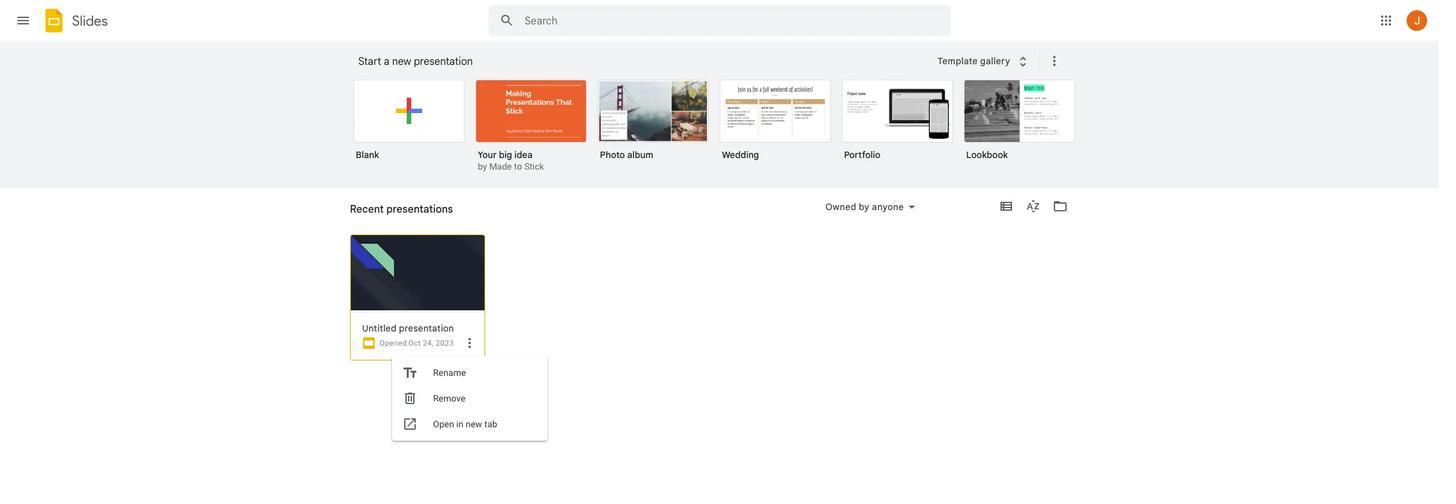 Task type: vqa. For each thing, say whether or not it's contained in the screenshot.
Text color 'image'
no



Task type: describe. For each thing, give the bounding box(es) containing it.
your big idea by made to stick
[[478, 149, 544, 172]]

blank
[[356, 149, 379, 161]]

recent inside heading
[[350, 203, 384, 216]]

Search bar text field
[[525, 15, 919, 28]]

2023
[[436, 339, 454, 348]]

owned
[[826, 201, 856, 213]]

1 recent presentations from the top
[[350, 203, 453, 216]]

tab
[[484, 419, 497, 429]]

anyone
[[872, 201, 904, 213]]

album
[[627, 149, 653, 161]]

open in new tab
[[433, 419, 497, 429]]

open
[[433, 419, 454, 429]]

photo album
[[600, 149, 653, 161]]

start a new presentation
[[358, 55, 473, 68]]

template
[[938, 55, 978, 67]]

list box containing blank
[[353, 77, 1092, 189]]

wedding option
[[720, 80, 831, 170]]

rename
[[433, 368, 466, 378]]

owned by anyone button
[[817, 199, 923, 215]]

more actions. image
[[1045, 53, 1063, 69]]

photo album option
[[597, 80, 709, 170]]

2 recent from the top
[[350, 208, 380, 220]]

photo
[[600, 149, 625, 161]]

untitled presentation google slides element
[[362, 323, 479, 334]]

new for presentation
[[392, 55, 411, 68]]

lookbook
[[966, 149, 1008, 161]]

start a new presentation heading
[[358, 41, 929, 82]]

main menu image
[[15, 13, 31, 28]]

idea
[[514, 149, 533, 161]]

wedding
[[722, 149, 759, 161]]

stick
[[524, 161, 544, 172]]

portfolio option
[[842, 80, 953, 170]]

gallery
[[980, 55, 1010, 67]]

owned by anyone
[[826, 201, 904, 213]]



Task type: locate. For each thing, give the bounding box(es) containing it.
search image
[[494, 8, 520, 33]]

remove
[[433, 393, 466, 404]]

None search field
[[488, 5, 951, 36]]

0 vertical spatial by
[[478, 161, 487, 172]]

new inside heading
[[392, 55, 411, 68]]

1 horizontal spatial new
[[466, 419, 482, 429]]

template gallery
[[938, 55, 1010, 67]]

recent presentations heading
[[350, 188, 453, 229]]

presentation up 24,
[[399, 323, 454, 334]]

opened
[[380, 339, 407, 348]]

slides link
[[41, 8, 108, 36]]

untitled presentation option
[[350, 235, 547, 496]]

your
[[478, 149, 497, 161]]

presentation right a
[[414, 55, 473, 68]]

template gallery button
[[929, 49, 1039, 73]]

lookbook option
[[964, 80, 1075, 170]]

list box
[[353, 77, 1092, 189]]

new right a
[[392, 55, 411, 68]]

presentation
[[414, 55, 473, 68], [399, 323, 454, 334]]

by down your
[[478, 161, 487, 172]]

blank option
[[353, 80, 464, 170]]

1 vertical spatial by
[[859, 201, 870, 213]]

new inside menu
[[466, 419, 482, 429]]

a
[[384, 55, 390, 68]]

by inside your big idea by made to stick
[[478, 161, 487, 172]]

menu inside untitled presentation option
[[392, 356, 547, 441]]

1 recent from the top
[[350, 203, 384, 216]]

0 horizontal spatial by
[[478, 161, 487, 172]]

by
[[478, 161, 487, 172], [859, 201, 870, 213]]

untitled
[[362, 323, 397, 334]]

24,
[[423, 339, 434, 348]]

0 vertical spatial presentation
[[414, 55, 473, 68]]

presentation inside heading
[[414, 55, 473, 68]]

presentations inside the recent presentations heading
[[386, 203, 453, 216]]

made to stick link
[[489, 161, 544, 172]]

1 vertical spatial new
[[466, 419, 482, 429]]

slides
[[72, 12, 108, 29]]

portfolio
[[844, 149, 881, 161]]

menu containing rename
[[392, 356, 547, 441]]

to
[[514, 161, 522, 172]]

by right owned
[[859, 201, 870, 213]]

made
[[489, 161, 512, 172]]

recent presentations
[[350, 203, 453, 216], [350, 208, 440, 220]]

new
[[392, 55, 411, 68], [466, 419, 482, 429]]

your big idea option
[[475, 80, 586, 174]]

untitled presentation
[[362, 323, 454, 334]]

0 horizontal spatial new
[[392, 55, 411, 68]]

last opened by me oct 24, 2023 element
[[408, 339, 454, 348]]

1 vertical spatial presentation
[[399, 323, 454, 334]]

presentation inside option
[[399, 323, 454, 334]]

by inside owned by anyone popup button
[[859, 201, 870, 213]]

start
[[358, 55, 381, 68]]

in
[[456, 419, 464, 429]]

new for tab
[[466, 419, 482, 429]]

recent
[[350, 203, 384, 216], [350, 208, 380, 220]]

1 horizontal spatial by
[[859, 201, 870, 213]]

oct
[[408, 339, 421, 348]]

menu
[[392, 356, 547, 441]]

0 vertical spatial new
[[392, 55, 411, 68]]

new right in
[[466, 419, 482, 429]]

big
[[499, 149, 512, 161]]

opened oct 24, 2023
[[380, 339, 454, 348]]

presentations
[[386, 203, 453, 216], [382, 208, 440, 220]]

2 recent presentations from the top
[[350, 208, 440, 220]]



